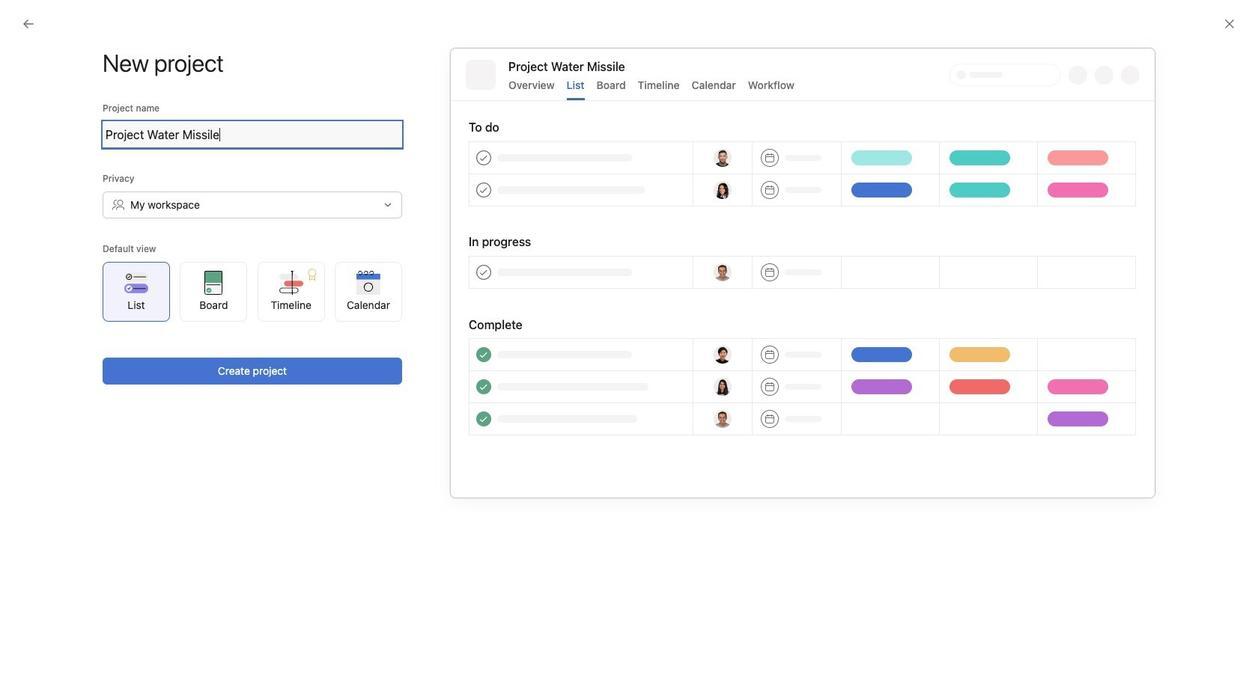 Task type: locate. For each thing, give the bounding box(es) containing it.
line_and_symbols image
[[753, 381, 771, 399]]

Mark complete checkbox
[[280, 319, 298, 337]]

1 vertical spatial mark complete image
[[280, 346, 298, 364]]

board image down board image
[[956, 381, 974, 399]]

0 vertical spatial board image
[[956, 273, 974, 291]]

0 vertical spatial mark complete checkbox
[[280, 346, 298, 364]]

board image
[[956, 327, 974, 345]]

board image
[[956, 273, 974, 291], [956, 381, 974, 399]]

Mark complete checkbox
[[280, 346, 298, 364], [280, 373, 298, 391]]

1 vertical spatial mark complete checkbox
[[280, 373, 298, 391]]

board image up board image
[[956, 273, 974, 291]]

add profile photo image
[[283, 223, 319, 259]]

1 vertical spatial board image
[[956, 381, 974, 399]]

rocket image
[[753, 327, 771, 345]]

this is a preview of your project image
[[450, 48, 1156, 499]]

2 mark complete image from the top
[[280, 346, 298, 364]]

mark complete image
[[280, 319, 298, 337], [280, 346, 298, 364]]

0 vertical spatial mark complete image
[[280, 319, 298, 337]]

close image
[[1224, 18, 1236, 30]]

1 mark complete image from the top
[[280, 319, 298, 337]]

mark complete checkbox down mark complete option
[[280, 373, 298, 391]]

mark complete checkbox up mark complete icon
[[280, 346, 298, 364]]

list item
[[738, 259, 941, 305], [265, 315, 707, 342], [265, 342, 707, 368], [265, 368, 707, 395], [265, 395, 707, 422], [265, 422, 707, 449]]

1 board image from the top
[[956, 273, 974, 291]]

1 mark complete checkbox from the top
[[280, 346, 298, 364]]

None text field
[[103, 121, 402, 148]]



Task type: describe. For each thing, give the bounding box(es) containing it.
go back image
[[22, 18, 34, 30]]

2 board image from the top
[[956, 381, 974, 399]]

global element
[[0, 37, 180, 127]]

starred element
[[0, 238, 180, 316]]

mark complete image
[[280, 373, 298, 391]]

2 mark complete checkbox from the top
[[280, 373, 298, 391]]

projects element
[[0, 316, 180, 442]]

hide sidebar image
[[19, 12, 31, 24]]



Task type: vqa. For each thing, say whether or not it's contained in the screenshot.
0 likes. Click to like this task icon to the top
no



